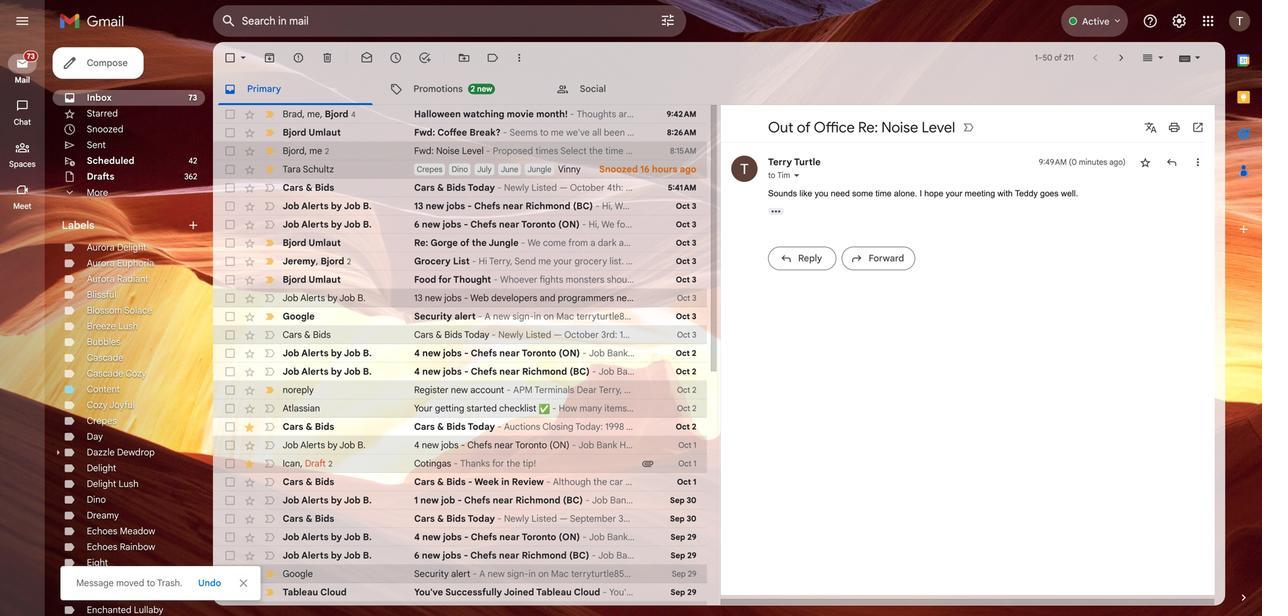 Task type: describe. For each thing, give the bounding box(es) containing it.
out of office re: noise level
[[768, 118, 955, 137]]

3 for 13 new jobs - chefs near richmond (bc) -
[[692, 202, 697, 211]]

echoes rainbow link
[[87, 542, 155, 553]]

not important switch for 24th row from the top of the out of office re: noise level main content
[[263, 531, 276, 544]]

not important switch for 13th row from the bottom of the out of office re: noise level main content
[[263, 366, 276, 379]]

4 for 24th row from the top of the out of office re: noise level main content's not important switch
[[414, 532, 420, 543]]

noise inside row
[[436, 145, 460, 157]]

job alerts by job b. for 19th row
[[283, 440, 366, 451]]

tim
[[778, 171, 790, 180]]

sep for security alert -
[[672, 570, 686, 580]]

blossom solace link
[[87, 305, 152, 317]]

terry
[[768, 156, 792, 168]]

job alerts by job b. for 11th row from the top
[[283, 293, 366, 304]]

euphoria
[[117, 258, 154, 269]]

0 horizontal spatial your
[[554, 256, 572, 267]]

sep 30 for cars & bids today -
[[670, 515, 697, 524]]

(on) for oct 1
[[550, 440, 570, 451]]

developers
[[491, 293, 537, 304]]

by for sixth row from the top of the out of office re: noise level main content not important switch
[[331, 201, 342, 212]]

7 row from the top
[[213, 216, 707, 234]]

cars & bids for 3
[[283, 329, 331, 341]]

by for 24th row from the top of the out of office re: noise level main content's not important switch
[[331, 532, 342, 543]]

joined
[[504, 587, 534, 599]]

umlaut for re:
[[309, 237, 341, 249]]

14 row from the top
[[213, 345, 707, 363]]

older image
[[1115, 51, 1128, 64]]

crepes link
[[87, 416, 117, 427]]

search in mail image
[[217, 9, 241, 33]]

bjord up jeremy
[[283, 237, 306, 249]]

out
[[768, 118, 794, 137]]

18 row from the top
[[213, 418, 707, 437]]

13 new jobs - chefs near richmond (bc) -
[[414, 201, 602, 212]]

fri, sep 29, 2023, 9:12 am element
[[672, 605, 697, 617]]

oct 2 for register new account -
[[677, 386, 697, 395]]

not important switch for 21th row from the bottom
[[263, 218, 276, 231]]

1 for cars & bids - week in review -
[[693, 478, 697, 488]]

2 cascade from the top
[[87, 368, 123, 380]]

promotions
[[414, 83, 463, 95]]

promotions, 2 new messages, tab
[[379, 74, 545, 105]]

alert containing message moved to trash.
[[21, 30, 1241, 601]]

1 horizontal spatial jungle
[[528, 165, 552, 175]]

6 for 6 new jobs - chefs near toronto (on) -
[[414, 219, 420, 230]]

row containing bjord
[[213, 142, 707, 160]]

b. for 21th row from the bottom
[[363, 219, 372, 230]]

1 echoes from the top
[[87, 526, 117, 538]]

1 vertical spatial delight
[[87, 463, 116, 474]]

bjord , me 2
[[283, 145, 329, 157]]

echoes meadow link
[[87, 526, 155, 538]]

6 row from the top
[[213, 197, 707, 216]]

job alerts by job b. for 14th row from the bottom of the out of office re: noise level main content
[[283, 348, 372, 359]]

near for sixth row from the bottom
[[493, 495, 513, 507]]

alerts for 11th row from the top not important switch
[[300, 293, 325, 304]]

row containing tara schultz
[[213, 160, 707, 179]]

2 inside tab
[[471, 84, 475, 94]]

row containing brad
[[213, 105, 707, 124]]

not starred image
[[1139, 156, 1152, 169]]

2 tableau from the left
[[536, 587, 572, 599]]

oct 3 for 6 new jobs - chefs near toronto (on) -
[[676, 220, 697, 230]]

snoozed for snoozed 16 hours ago
[[599, 164, 638, 175]]

bjord down jeremy
[[283, 274, 306, 286]]

0 vertical spatial the
[[472, 237, 487, 249]]

scheduled link
[[87, 155, 135, 167]]

move to image
[[458, 51, 471, 64]]

8:26 am
[[667, 128, 697, 138]]

snooze image
[[389, 51, 402, 64]]

snoozed 16 hours ago
[[599, 164, 697, 175]]

meet heading
[[0, 201, 45, 212]]

1 vertical spatial oct 1
[[679, 459, 697, 469]]

labels
[[62, 219, 94, 232]]

cascade cozy link
[[87, 368, 146, 380]]

not important switch for row containing atlassian
[[263, 402, 276, 416]]

1 for cotingas - thanks for the tip!
[[694, 459, 697, 469]]

enchanted lullaby link
[[87, 605, 163, 616]]

oct 3 for re: gorge of the jungle -
[[676, 238, 697, 248]]

cars & bids for 30
[[283, 514, 334, 525]]

cars & bids for 2
[[283, 421, 334, 433]]

sep for cars & bids today -
[[670, 515, 685, 524]]

lush inside aurora delight aurora euphoria aurora radiant blissful blossom solace breeze lush bubbles cascade cascade cozy
[[118, 321, 138, 332]]

cozy joyful crepes day dazzle dewdrop delight delight lush dino dreamy echoes meadow echoes rainbow eight elixir
[[87, 400, 155, 585]]

you
[[815, 189, 829, 199]]

message
[[76, 578, 114, 589]]

alerts for 21th row from the bottom's not important switch
[[301, 219, 329, 230]]

joyful
[[109, 400, 135, 411]]

july
[[477, 165, 492, 175]]

211
[[1064, 53, 1074, 63]]

google for sep
[[283, 569, 313, 580]]

more button
[[53, 185, 205, 201]]

breeze
[[87, 321, 116, 332]]

2 inside bjord , me 2
[[325, 146, 329, 156]]

6 new jobs - chefs near richmond (bc) -
[[414, 550, 598, 562]]

0 horizontal spatial to
[[147, 578, 155, 589]]

chat
[[14, 117, 31, 127]]

moved
[[116, 578, 144, 589]]

3 for re: gorge of the jungle -
[[692, 238, 697, 248]]

drafts link
[[87, 171, 114, 182]]

list
[[453, 256, 470, 267]]

send
[[515, 256, 536, 267]]

reply
[[798, 253, 822, 264]]

sep for 1 new job - chefs near richmond (bc) -
[[670, 496, 685, 506]]

29 for 6 new jobs - chefs near richmond (bc) -
[[687, 551, 697, 561]]

delight lush link
[[87, 479, 139, 490]]

umlaut for food
[[309, 274, 341, 286]]

select input tool image
[[1194, 53, 1202, 63]]

content
[[87, 384, 120, 395]]

dazzle
[[87, 447, 115, 459]]

security alert - for sep 29
[[414, 569, 479, 580]]

13 row from the top
[[213, 326, 707, 345]]

navigation containing mail
[[0, 42, 46, 617]]

blossom
[[87, 305, 122, 317]]

primary tab
[[213, 74, 378, 105]]

29 for you've successfully joined tableau cloud -
[[687, 588, 697, 598]]

(bc) for 13 new jobs - chefs near richmond (bc)
[[573, 201, 593, 212]]

by for not important switch associated with 14th row from the bottom of the out of office re: noise level main content
[[331, 348, 342, 359]]

1 cars & bids from the top
[[283, 182, 334, 194]]

4 for not important switch corresponding to 13th row from the bottom of the out of office re: noise level main content
[[414, 366, 420, 378]]

chefs for not important switch associated with sixth row from the bottom
[[464, 495, 490, 507]]

oct 1 for (on)
[[679, 441, 697, 451]]

brad , me , bjord 4
[[283, 108, 356, 120]]

job alerts by job b. for sixth row from the bottom
[[283, 495, 372, 507]]

vinny
[[558, 164, 581, 175]]

, for jeremy
[[316, 256, 318, 267]]

snoozed for snoozed link
[[87, 124, 123, 135]]

ican , draft 2
[[283, 458, 333, 470]]

undo link
[[193, 572, 227, 596]]

19 row from the top
[[213, 437, 707, 455]]

cotingas - thanks for the tip!
[[414, 458, 536, 470]]

ican
[[283, 458, 300, 470]]

halloween watching movie month! -
[[414, 108, 577, 120]]

of for re: gorge of the jungle -
[[460, 237, 470, 249]]

cars & bids today - for sep 30
[[414, 514, 504, 525]]

i
[[920, 189, 922, 199]]

show trimmed content image
[[768, 208, 784, 215]]

eight
[[87, 558, 108, 569]]

office
[[814, 118, 855, 137]]

chefs for 21th row from the bottom's not important switch
[[470, 219, 497, 230]]

lullaby
[[134, 605, 163, 616]]

2 aurora from the top
[[87, 258, 115, 269]]

dreamy
[[87, 510, 119, 522]]

chefs for 19th row not important switch
[[468, 440, 492, 451]]

not important switch for sixth row from the top of the out of office re: noise level main content
[[263, 200, 276, 213]]

you've
[[414, 587, 443, 599]]

sent
[[87, 139, 106, 151]]

gorge
[[431, 237, 458, 249]]

tableau cloud
[[283, 587, 347, 599]]

checklist
[[499, 403, 537, 415]]

grocery list - hi terry, send me your grocery list. thanks, jer
[[414, 256, 673, 267]]

73 inside navigation
[[27, 52, 35, 61]]

b. for sixth row from the bottom
[[363, 495, 372, 507]]

richmond for 13 new jobs - chefs near richmond (bc)
[[526, 201, 571, 212]]

need
[[831, 189, 850, 199]]

enchanted for enchanted glisten
[[87, 589, 132, 601]]

cozy inside aurora delight aurora euphoria aurora radiant blissful blossom solace breeze lush bubbles cascade cascade cozy
[[126, 368, 146, 380]]

more image
[[513, 51, 526, 64]]

oct 1 for -
[[677, 478, 697, 488]]

cozy joyful link
[[87, 400, 135, 411]]

job alerts by job b. for sixth row from the top of the out of office re: noise level main content
[[283, 201, 372, 212]]

thought
[[453, 274, 491, 286]]

crepes inside cozy joyful crepes day dazzle dewdrop delight delight lush dino dreamy echoes meadow echoes rainbow eight elixir
[[87, 416, 117, 427]]

not important switch for 13th row from the top of the out of office re: noise level main content
[[263, 329, 276, 342]]

schultz
[[303, 164, 334, 175]]

week
[[475, 477, 499, 488]]

halloween
[[414, 108, 461, 120]]

day link
[[87, 431, 103, 443]]

june
[[501, 165, 519, 175]]

by for 19th row not important switch
[[328, 440, 338, 451]]

goes
[[1040, 189, 1059, 199]]

meeting
[[965, 189, 995, 199]]

toronto for sep 29
[[522, 532, 556, 543]]

with
[[998, 189, 1013, 199]]

1 new job - chefs near richmond (bc) -
[[414, 495, 592, 507]]

crepes inside row
[[417, 165, 443, 175]]

Not starred checkbox
[[1139, 156, 1152, 169]]

new inside tab
[[477, 84, 492, 94]]

oct 2 for 4 new jobs - chefs near toronto (on) -
[[676, 349, 697, 359]]

inbox
[[87, 92, 112, 104]]

settings image
[[1172, 13, 1187, 29]]

sep 30 for 1 new job - chefs near richmond (bc) -
[[670, 496, 697, 506]]

row containing tableau cloud
[[213, 584, 707, 602]]

chefs for not important switch corresponding to 13th row from the bottom of the out of office re: noise level main content
[[471, 366, 497, 378]]

12 row from the top
[[213, 308, 707, 326]]

dino inside out of office re: noise level main content
[[452, 165, 468, 175]]

sounds like you need some time alone. i hope your meeting with teddy goes well.
[[768, 189, 1078, 199]]

sent link
[[87, 139, 106, 151]]

1 tableau from the left
[[283, 587, 318, 599]]

advanced search options image
[[655, 7, 681, 34]]

delete image
[[321, 51, 334, 64]]

sep 29 for 6 new jobs - chefs near richmond (bc) -
[[671, 551, 697, 561]]

me for 2
[[309, 145, 322, 157]]

minutes
[[1079, 157, 1108, 167]]

ago
[[680, 164, 697, 175]]

new for 19th row
[[422, 440, 439, 451]]

successfully
[[445, 587, 502, 599]]

out of office re: noise level main content
[[213, 42, 1226, 617]]

1 vertical spatial jungle
[[489, 237, 519, 249]]

aurora radiant link
[[87, 274, 148, 285]]

to inside out of office re: noise level main content
[[768, 171, 776, 180]]

level inside row
[[462, 145, 484, 157]]

1 for 4 new jobs - chefs near toronto (on) -
[[694, 441, 697, 451]]

toronto for oct 1
[[515, 440, 547, 451]]

3 aurora from the top
[[87, 274, 115, 285]]

web
[[470, 293, 489, 304]]

in
[[501, 477, 510, 488]]

not important switch for sixth row from the bottom
[[263, 494, 276, 508]]

2 inside jeremy , bjord 2
[[347, 257, 351, 267]]

3 for grocery list - hi terry, send me your grocery list. thanks, jer
[[692, 257, 697, 267]]

4 new jobs - chefs near richmond (bc) -
[[414, 366, 599, 378]]

row containing ican
[[213, 455, 707, 473]]

solace
[[124, 305, 152, 317]]

2 row from the top
[[213, 124, 707, 142]]

2 vertical spatial delight
[[87, 479, 116, 490]]

thanks
[[460, 458, 490, 470]]

alerts for not important switch associated with sixth row from the bottom
[[301, 495, 329, 507]]

3 for cars & bids today -
[[692, 330, 697, 340]]

42
[[189, 156, 197, 166]]

1 vertical spatial for
[[492, 458, 504, 470]]

glisten
[[134, 589, 163, 601]]

elixir
[[87, 573, 107, 585]]

dewdrop
[[117, 447, 155, 459]]

report spam image
[[292, 51, 305, 64]]



Task type: locate. For each thing, give the bounding box(es) containing it.
2 vertical spatial of
[[460, 237, 470, 249]]

has attachment image
[[641, 458, 655, 471]]

cars & bids today - down job
[[414, 514, 504, 525]]

job alerts by job b. for 24th row from the top of the out of office re: noise level main content
[[283, 532, 372, 543]]

coffee
[[437, 127, 467, 138]]

cars & bids - week in review -
[[414, 477, 553, 488]]

1 vertical spatial echoes
[[87, 542, 117, 553]]

of right out
[[797, 118, 811, 137]]

4 cars & bids today - from the top
[[414, 514, 504, 525]]

food for thought -
[[414, 274, 500, 286]]

0 vertical spatial 73
[[27, 52, 35, 61]]

0 vertical spatial noise
[[882, 118, 919, 137]]

1 horizontal spatial tableau
[[536, 587, 572, 599]]

near up 6 new jobs - chefs near richmond (bc) -
[[499, 532, 520, 543]]

chefs up 4 new jobs - chefs near richmond (bc) -
[[471, 348, 497, 359]]

job alerts by job b.
[[283, 201, 372, 212], [283, 219, 372, 230], [283, 293, 366, 304], [283, 348, 372, 359], [283, 366, 372, 378], [283, 440, 366, 451], [283, 495, 372, 507], [283, 532, 372, 543], [283, 550, 372, 562]]

navigation
[[0, 42, 46, 617]]

toronto down 13 new jobs - chefs near richmond (bc) -
[[522, 219, 556, 230]]

cars & bids today - down the web
[[414, 329, 498, 341]]

23 row from the top
[[213, 510, 707, 529]]

noise down coffee on the top of the page
[[436, 145, 460, 157]]

1 30 from the top
[[687, 496, 697, 506]]

6 not important switch from the top
[[263, 347, 276, 360]]

6 up you've
[[414, 550, 420, 562]]

important according to google magic. switch for bjord umlaut
[[263, 274, 276, 287]]

near for 21th row from the bottom
[[499, 219, 520, 230]]

aurora up aurora euphoria link
[[87, 242, 115, 253]]

to tim
[[768, 171, 790, 180]]

8 not important switch from the top
[[263, 402, 276, 416]]

lush
[[118, 321, 138, 332], [119, 479, 139, 490]]

2 echoes from the top
[[87, 542, 117, 553]]

aurora euphoria link
[[87, 258, 154, 269]]

oct 3 for security alert -
[[676, 312, 697, 322]]

8 row from the top
[[213, 234, 707, 252]]

3 bjord umlaut from the top
[[283, 274, 341, 286]]

break?
[[470, 127, 501, 138]]

0 horizontal spatial noise
[[436, 145, 460, 157]]

primary
[[247, 83, 281, 95]]

today down started
[[468, 421, 495, 433]]

lush down the blossom solace link
[[118, 321, 138, 332]]

new
[[477, 84, 492, 94], [426, 201, 444, 212], [422, 219, 440, 230], [425, 293, 442, 304], [422, 348, 441, 359], [422, 366, 441, 378], [451, 385, 468, 396], [422, 440, 439, 451], [421, 495, 439, 507], [422, 532, 441, 543], [422, 550, 440, 562]]

26 row from the top
[[213, 565, 707, 584]]

to left tim
[[768, 171, 776, 180]]

0 vertical spatial re:
[[858, 118, 878, 137]]

important according to google magic. switch for tara schultz
[[263, 163, 276, 176]]

important according to google magic. switch
[[263, 163, 276, 176], [263, 255, 276, 268], [263, 274, 276, 287], [263, 310, 276, 323], [263, 384, 276, 397]]

of right 50
[[1055, 53, 1062, 63]]

5 cars & bids from the top
[[283, 514, 334, 525]]

1 horizontal spatial of
[[797, 118, 811, 137]]

10 row from the top
[[213, 271, 707, 289]]

not important switch for 25th row from the top of the out of office re: noise level main content
[[263, 550, 276, 563]]

1 vertical spatial alert
[[451, 569, 470, 580]]

0 vertical spatial 30
[[687, 496, 697, 506]]

2 inside 'ican , draft 2'
[[328, 459, 333, 469]]

delight down delight 'link'
[[87, 479, 116, 490]]

6 up grocery
[[414, 219, 420, 230]]

bubbles
[[87, 337, 121, 348]]

the left tip!
[[507, 458, 520, 470]]

by for 11th row from the top not important switch
[[328, 293, 338, 304]]

29 for 4 new jobs - chefs near toronto (on) -
[[687, 533, 697, 543]]

umlaut down brad , me , bjord 4
[[309, 127, 341, 138]]

enchanted glisten link
[[87, 589, 163, 601]]

4 new jobs - chefs near toronto (on) - up thanks
[[414, 440, 579, 451]]

cloud
[[320, 587, 347, 599], [574, 587, 600, 599]]

1 horizontal spatial for
[[492, 458, 504, 470]]

1 vertical spatial security alert -
[[414, 569, 479, 580]]

dino inside cozy joyful crepes day dazzle dewdrop delight delight lush dino dreamy echoes meadow echoes rainbow eight elixir
[[87, 494, 106, 506]]

not important switch for 19th row
[[263, 439, 276, 452]]

started
[[467, 403, 497, 415]]

2 vertical spatial 4 new jobs - chefs near toronto (on) -
[[414, 532, 589, 543]]

27 row from the top
[[213, 584, 707, 602]]

show details image
[[793, 172, 801, 180]]

1 vertical spatial re:
[[414, 237, 428, 249]]

richmond up ✅ image
[[522, 366, 567, 378]]

sep for 6 new jobs - chefs near richmond (bc) -
[[671, 551, 685, 561]]

0 vertical spatial google
[[283, 311, 315, 323]]

0 vertical spatial fwd:
[[414, 127, 435, 138]]

of for 1 50 of 211
[[1055, 53, 1062, 63]]

0 vertical spatial aurora
[[87, 242, 115, 253]]

0 horizontal spatial jungle
[[489, 237, 519, 249]]

forward
[[869, 253, 904, 264]]

0 vertical spatial umlaut
[[309, 127, 341, 138]]

by
[[331, 201, 342, 212], [331, 219, 342, 230], [328, 293, 338, 304], [331, 348, 342, 359], [331, 366, 342, 378], [328, 440, 338, 451], [331, 495, 342, 507], [331, 532, 342, 543], [331, 550, 342, 562]]

bids
[[315, 182, 334, 194], [446, 182, 466, 194], [313, 329, 331, 341], [444, 329, 462, 341], [315, 421, 334, 433], [446, 421, 466, 433], [315, 477, 334, 488], [446, 477, 466, 488], [315, 514, 334, 525], [446, 514, 466, 525]]

toggle split pane mode image
[[1141, 51, 1155, 64]]

0 vertical spatial sep 30
[[670, 496, 697, 506]]

7 not important switch from the top
[[263, 366, 276, 379]]

30 for 1 new job - chefs near richmond (bc) -
[[687, 496, 697, 506]]

9 job alerts by job b. from the top
[[283, 550, 372, 562]]

cascade down bubbles
[[87, 352, 123, 364]]

362
[[184, 172, 197, 182]]

cozy up crepes link
[[87, 400, 108, 411]]

grocery
[[575, 256, 607, 267]]

8 job alerts by job b. from the top
[[283, 532, 372, 543]]

row containing noreply
[[213, 381, 707, 400]]

0 vertical spatial bjord umlaut
[[283, 127, 341, 138]]

1 horizontal spatial to
[[768, 171, 776, 180]]

richmond up 'joined'
[[522, 550, 567, 562]]

1 horizontal spatial your
[[946, 189, 963, 199]]

re:
[[858, 118, 878, 137], [414, 237, 428, 249]]

today for oct 2
[[468, 421, 495, 433]]

noise right office
[[882, 118, 919, 137]]

cascade down cascade link
[[87, 368, 123, 380]]

1 vertical spatial 4 new jobs - chefs near toronto (on) -
[[414, 440, 579, 451]]

2 4 new jobs - chefs near toronto (on) - from the top
[[414, 440, 579, 451]]

near up you've successfully joined tableau cloud -
[[499, 550, 520, 562]]

social tab
[[546, 74, 711, 105]]

enchanted down enchanted glisten
[[87, 605, 132, 616]]

3 4 new jobs - chefs near toronto (on) - from the top
[[414, 532, 589, 543]]

alerts for not important switch corresponding to 13th row from the bottom of the out of office re: noise level main content
[[301, 366, 329, 378]]

5 important according to google magic. switch from the top
[[263, 384, 276, 397]]

2 job alerts by job b. from the top
[[283, 219, 372, 230]]

umlaut up jeremy , bjord 2
[[309, 237, 341, 249]]

None checkbox
[[224, 108, 237, 121], [224, 145, 237, 158], [224, 605, 237, 617], [224, 108, 237, 121], [224, 145, 237, 158], [224, 605, 237, 617]]

0 horizontal spatial of
[[460, 237, 470, 249]]

0 vertical spatial cozy
[[126, 368, 146, 380]]

oct 3
[[676, 202, 697, 211], [676, 220, 697, 230], [676, 238, 697, 248], [676, 257, 697, 267], [676, 275, 697, 285], [677, 294, 697, 303], [676, 312, 697, 322], [677, 330, 697, 340]]

0 horizontal spatial re:
[[414, 237, 428, 249]]

0 vertical spatial echoes
[[87, 526, 117, 538]]

chefs up 6 new jobs - chefs near toronto (on) -
[[474, 201, 500, 212]]

1 vertical spatial cascade
[[87, 368, 123, 380]]

your left grocery at the top of the page
[[554, 256, 572, 267]]

1 google from the top
[[283, 311, 315, 323]]

1 vertical spatial noise
[[436, 145, 460, 157]]

13 not important switch from the top
[[263, 494, 276, 508]]

to
[[768, 171, 776, 180], [147, 578, 155, 589]]

1 enchanted from the top
[[87, 589, 132, 601]]

toronto for oct 2
[[522, 348, 556, 359]]

0 horizontal spatial for
[[439, 274, 451, 286]]

(on) for sep 29
[[559, 532, 580, 543]]

breeze lush link
[[87, 321, 138, 332]]

me for ,
[[307, 108, 320, 120]]

labels heading
[[62, 219, 187, 232]]

0 horizontal spatial snoozed
[[87, 124, 123, 135]]

0 vertical spatial 4 new jobs - chefs near toronto (on) -
[[414, 348, 589, 359]]

0 vertical spatial snoozed
[[87, 124, 123, 135]]

1 vertical spatial lush
[[119, 479, 139, 490]]

aurora down the aurora delight link
[[87, 258, 115, 269]]

dino up dreamy
[[87, 494, 106, 506]]

13
[[414, 201, 423, 212], [414, 293, 423, 304]]

aurora up blissful link
[[87, 274, 115, 285]]

to left trash.
[[147, 578, 155, 589]]

4
[[351, 110, 356, 120], [414, 348, 420, 359], [414, 366, 420, 378], [414, 440, 420, 451], [414, 532, 420, 543]]

bjord
[[325, 108, 349, 120], [283, 127, 306, 138], [283, 145, 305, 157], [283, 237, 306, 249], [321, 256, 344, 267], [283, 274, 306, 286]]

noreply
[[283, 385, 314, 396]]

of inside row
[[460, 237, 470, 249]]

1 vertical spatial crepes
[[87, 416, 117, 427]]

0 horizontal spatial dino
[[87, 494, 106, 506]]

29 for security alert -
[[688, 570, 697, 580]]

0 horizontal spatial tableau
[[283, 587, 318, 599]]

4 not important switch from the top
[[263, 292, 276, 305]]

umlaut for fwd:
[[309, 127, 341, 138]]

alert up successfully
[[451, 569, 470, 580]]

bjord umlaut up jeremy , bjord 2
[[283, 237, 341, 249]]

cozy up the joyful
[[126, 368, 146, 380]]

1 vertical spatial me
[[309, 145, 322, 157]]

security for oct 3
[[414, 311, 452, 323]]

2 vertical spatial aurora
[[87, 274, 115, 285]]

1 not important switch from the top
[[263, 181, 276, 195]]

bjord umlaut down jeremy , bjord 2
[[283, 274, 341, 286]]

job
[[441, 495, 455, 507]]

2 fwd: from the top
[[414, 145, 434, 157]]

3 important according to google magic. switch from the top
[[263, 274, 276, 287]]

delight down the dazzle
[[87, 463, 116, 474]]

3 umlaut from the top
[[309, 274, 341, 286]]

1 vertical spatial google
[[283, 569, 313, 580]]

tab list containing primary
[[213, 74, 1226, 105]]

cars & bids today - down july
[[414, 182, 504, 194]]

toronto inside 13 new jobs - web developers and programmers  near toronto (on) link
[[638, 293, 669, 304]]

chefs for sixth row from the top of the out of office re: noise level main content not important switch
[[474, 201, 500, 212]]

by for 21th row from the bottom's not important switch
[[331, 219, 342, 230]]

cars
[[283, 182, 303, 194], [414, 182, 435, 194], [283, 329, 302, 341], [414, 329, 433, 341], [283, 421, 303, 433], [414, 421, 435, 433], [283, 477, 303, 488], [414, 477, 435, 488], [283, 514, 303, 525], [414, 514, 435, 525]]

9 not important switch from the top
[[263, 421, 276, 434]]

job alerts by job b. for 21th row from the bottom
[[283, 219, 372, 230]]

bjord umlaut up bjord , me 2
[[283, 127, 341, 138]]

dreamy link
[[87, 510, 119, 522]]

1 horizontal spatial cozy
[[126, 368, 146, 380]]

crepes down fwd: noise level -
[[417, 165, 443, 175]]

2
[[471, 84, 475, 94], [325, 146, 329, 156], [347, 257, 351, 267], [692, 349, 697, 359], [692, 367, 697, 377], [692, 386, 697, 395], [692, 404, 697, 414], [692, 422, 697, 432], [328, 459, 333, 469], [345, 607, 349, 617]]

15 row from the top
[[213, 363, 707, 381]]

today for oct 3
[[464, 329, 489, 341]]

1 security alert - from the top
[[414, 311, 485, 323]]

today for 5:41 am
[[468, 182, 495, 194]]

not important switch for 23th row from the top
[[263, 513, 276, 526]]

1 cloud from the left
[[320, 587, 347, 599]]

0 vertical spatial your
[[946, 189, 963, 199]]

9:49 am (0 minutes ago)
[[1039, 157, 1126, 167]]

oct 2 for cars & bids today -
[[676, 422, 697, 432]]

snoozed left 16
[[599, 164, 638, 175]]

new for sixth row from the bottom
[[421, 495, 439, 507]]

0 horizontal spatial level
[[462, 145, 484, 157]]

1 horizontal spatial the
[[507, 458, 520, 470]]

2 sep 30 from the top
[[670, 515, 697, 524]]

, for ican
[[300, 458, 303, 470]]

0 horizontal spatial cozy
[[87, 400, 108, 411]]

2 bjord umlaut from the top
[[283, 237, 341, 249]]

0 vertical spatial security
[[414, 311, 452, 323]]

near for 14th row from the bottom of the out of office re: noise level main content
[[499, 348, 520, 359]]

21 row from the top
[[213, 473, 707, 492]]

sep 29 for security alert -
[[672, 570, 697, 580]]

✅ image
[[539, 404, 550, 415]]

new for 25th row from the top of the out of office re: noise level main content
[[422, 550, 440, 562]]

1 job alerts by job b. from the top
[[283, 201, 372, 212]]

crepes up the day link
[[87, 416, 117, 427]]

1 horizontal spatial noise
[[882, 118, 919, 137]]

3 cars & bids from the top
[[283, 421, 334, 433]]

jungle left vinny at the left of the page
[[528, 165, 552, 175]]

new for 21th row from the bottom
[[422, 219, 440, 230]]

1 vertical spatial enchanted
[[87, 605, 132, 616]]

4 row from the top
[[213, 160, 707, 179]]

0 vertical spatial me
[[307, 108, 320, 120]]

chefs for not important switch related to 25th row from the top of the out of office re: noise level main content
[[470, 550, 497, 562]]

2 cloud from the left
[[574, 587, 600, 599]]

1 horizontal spatial re:
[[858, 118, 878, 137]]

1 vertical spatial cozy
[[87, 400, 108, 411]]

enchanted lullaby
[[87, 605, 163, 616]]

mark as read image
[[360, 51, 373, 64]]

16 row from the top
[[213, 381, 707, 400]]

near for sixth row from the top of the out of office re: noise level main content
[[503, 201, 523, 212]]

chefs up successfully
[[470, 550, 497, 562]]

gmail image
[[59, 8, 131, 34]]

b. for sixth row from the top of the out of office re: noise level main content
[[363, 201, 372, 212]]

review
[[512, 477, 544, 488]]

4 for not important switch associated with 14th row from the bottom of the out of office re: noise level main content
[[414, 348, 420, 359]]

2 security from the top
[[414, 569, 449, 580]]

16 not important switch from the top
[[263, 550, 276, 563]]

bjord up the tara
[[283, 145, 305, 157]]

teddy
[[1015, 189, 1038, 199]]

me up schultz
[[309, 145, 322, 157]]

job alerts by job b. for 13th row from the bottom of the out of office re: noise level main content
[[283, 366, 372, 378]]

today down july
[[468, 182, 495, 194]]

today down the web
[[464, 329, 489, 341]]

1 vertical spatial bjord umlaut
[[283, 237, 341, 249]]

register new account -
[[414, 385, 513, 396]]

0 vertical spatial crepes
[[417, 165, 443, 175]]

echoes down dreamy link
[[87, 526, 117, 538]]

1 4 new jobs - chefs near toronto (on) - from the top
[[414, 348, 589, 359]]

2 30 from the top
[[687, 515, 697, 524]]

richmond down vinny at the left of the page
[[526, 201, 571, 212]]

bjord down brad
[[283, 127, 306, 138]]

job alerts by job b. for 25th row from the top of the out of office re: noise level main content
[[283, 550, 372, 562]]

security alert - for oct 3
[[414, 311, 485, 323]]

day
[[87, 431, 103, 443]]

echoes up eight link
[[87, 542, 117, 553]]

chefs up re: gorge of the jungle -
[[470, 219, 497, 230]]

starred link
[[87, 108, 118, 119]]

1 vertical spatial your
[[554, 256, 572, 267]]

13 up grocery
[[414, 201, 423, 212]]

0 vertical spatial jungle
[[528, 165, 552, 175]]

73 up the 42
[[188, 93, 197, 103]]

aurora delight aurora euphoria aurora radiant blissful blossom solace breeze lush bubbles cascade cascade cozy
[[87, 242, 154, 380]]

1 horizontal spatial cloud
[[574, 587, 600, 599]]

(bc) for 1 new job - chefs near richmond (bc)
[[563, 495, 583, 507]]

0 vertical spatial lush
[[118, 321, 138, 332]]

starred
[[87, 108, 118, 119]]

compose button
[[53, 47, 144, 79]]

near down list. on the left top of page
[[617, 293, 636, 304]]

(on)
[[558, 219, 580, 230], [672, 293, 692, 304], [559, 348, 580, 359], [550, 440, 570, 451], [559, 532, 580, 543]]

crepes
[[417, 165, 443, 175], [87, 416, 117, 427]]

cars & bids today - down getting
[[414, 421, 504, 433]]

(on) for oct 2
[[559, 348, 580, 359]]

row
[[213, 105, 707, 124], [213, 124, 707, 142], [213, 142, 707, 160], [213, 160, 707, 179], [213, 179, 707, 197], [213, 197, 707, 216], [213, 216, 707, 234], [213, 234, 707, 252], [213, 252, 707, 271], [213, 271, 707, 289], [213, 289, 707, 308], [213, 308, 707, 326], [213, 326, 707, 345], [213, 345, 707, 363], [213, 363, 707, 381], [213, 381, 707, 400], [213, 400, 707, 418], [213, 418, 707, 437], [213, 437, 707, 455], [213, 455, 707, 473], [213, 473, 707, 492], [213, 492, 707, 510], [213, 510, 707, 529], [213, 529, 707, 547], [213, 547, 707, 565], [213, 565, 707, 584], [213, 584, 707, 602]]

security up you've
[[414, 569, 449, 580]]

1 horizontal spatial crepes
[[417, 165, 443, 175]]

scheduled
[[87, 155, 135, 167]]

-
[[570, 108, 575, 120], [503, 127, 507, 138], [486, 145, 491, 157], [498, 182, 502, 194], [468, 201, 472, 212], [596, 201, 600, 212], [464, 219, 468, 230], [582, 219, 586, 230], [521, 237, 525, 249], [472, 256, 476, 267], [494, 274, 498, 286], [464, 293, 468, 304], [478, 311, 482, 323], [492, 329, 496, 341], [464, 348, 469, 359], [583, 348, 587, 359], [464, 366, 469, 378], [592, 366, 596, 378], [507, 385, 511, 396], [550, 403, 559, 415], [498, 421, 502, 433], [461, 440, 465, 451], [572, 440, 576, 451], [454, 458, 458, 470], [468, 477, 473, 488], [546, 477, 551, 488], [458, 495, 462, 507], [586, 495, 590, 507], [498, 514, 502, 525], [464, 532, 469, 543], [583, 532, 587, 543], [464, 550, 468, 562], [592, 550, 596, 562], [473, 569, 477, 580], [603, 587, 607, 599]]

5 job alerts by job b. from the top
[[283, 366, 372, 378]]

0 vertical spatial cascade
[[87, 352, 123, 364]]

5:41 am
[[668, 183, 697, 193]]

google down jeremy
[[283, 311, 315, 323]]

2 vertical spatial bjord umlaut
[[283, 274, 341, 286]]

1 vertical spatial of
[[797, 118, 811, 137]]

not important switch for 23th row from the bottom of the out of office re: noise level main content
[[263, 181, 276, 195]]

1 aurora from the top
[[87, 242, 115, 253]]

compose
[[87, 57, 128, 69]]

near down 13 new jobs - chefs near richmond (bc) -
[[499, 219, 520, 230]]

6 job alerts by job b. from the top
[[283, 440, 366, 451]]

0 vertical spatial 13
[[414, 201, 423, 212]]

4 new jobs - chefs near toronto (on) - for oct 2
[[414, 348, 589, 359]]

row containing jeremy
[[213, 252, 707, 271]]

bjord umlaut for food for thought
[[283, 274, 341, 286]]

hours
[[652, 164, 678, 175]]

bjord right brad
[[325, 108, 349, 120]]

25 row from the top
[[213, 547, 707, 565]]

security alert - up you've
[[414, 569, 479, 580]]

alerts for 19th row not important switch
[[300, 440, 325, 451]]

5 not important switch from the top
[[263, 329, 276, 342]]

cars & bids today - for oct 2
[[414, 421, 504, 433]]

sep for you've successfully joined tableau cloud -
[[671, 588, 685, 598]]

2 cars & bids from the top
[[283, 329, 331, 341]]

spaces heading
[[0, 159, 45, 170]]

alerts for not important switch related to 25th row from the top of the out of office re: noise level main content
[[301, 550, 329, 562]]

tab list
[[1226, 42, 1262, 569], [213, 74, 1226, 105]]

security down food
[[414, 311, 452, 323]]

2 google from the top
[[283, 569, 313, 580]]

dino down fwd: noise level -
[[452, 165, 468, 175]]

not important switch
[[263, 181, 276, 195], [263, 200, 276, 213], [263, 218, 276, 231], [263, 292, 276, 305], [263, 329, 276, 342], [263, 347, 276, 360], [263, 366, 276, 379], [263, 402, 276, 416], [263, 421, 276, 434], [263, 439, 276, 452], [263, 458, 276, 471], [263, 476, 276, 489], [263, 494, 276, 508], [263, 513, 276, 526], [263, 531, 276, 544], [263, 550, 276, 563]]

snoozed down starred
[[87, 124, 123, 135]]

1 row from the top
[[213, 105, 707, 124]]

73 up mail heading
[[27, 52, 35, 61]]

archive image
[[263, 51, 276, 64]]

near up 4 new jobs - chefs near richmond (bc) -
[[499, 348, 520, 359]]

snoozed inside out of office re: noise level main content
[[599, 164, 638, 175]]

Search in mail text field
[[242, 14, 623, 28]]

important mainly because it was sent directly to you. switch
[[263, 237, 276, 250]]

security alert - down the web
[[414, 311, 485, 323]]

0 vertical spatial level
[[922, 118, 955, 137]]

4 new jobs - chefs near toronto (on) - for oct 1
[[414, 440, 579, 451]]

chefs up account
[[471, 366, 497, 378]]

1 bjord umlaut from the top
[[283, 127, 341, 138]]

2 umlaut from the top
[[309, 237, 341, 249]]

reply link
[[768, 247, 837, 271]]

2 horizontal spatial of
[[1055, 53, 1062, 63]]

0 vertical spatial to
[[768, 171, 776, 180]]

sep 29 for 4 new jobs - chefs near toronto (on) -
[[671, 533, 697, 543]]

movie
[[507, 108, 534, 120]]

re: right office
[[858, 118, 878, 137]]

2 security alert - from the top
[[414, 569, 479, 580]]

enchanted glisten
[[87, 589, 163, 601]]

re: gorge of the jungle -
[[414, 237, 528, 249]]

0 vertical spatial 6
[[414, 219, 420, 230]]

b. for 24th row from the top of the out of office re: noise level main content
[[363, 532, 372, 543]]

3 job alerts by job b. from the top
[[283, 293, 366, 304]]

sounds
[[768, 189, 797, 199]]

0 horizontal spatial the
[[472, 237, 487, 249]]

content link
[[87, 384, 120, 395]]

cars & bids today - for 5:41 am
[[414, 182, 504, 194]]

of up 'list'
[[460, 237, 470, 249]]

blissful
[[87, 289, 117, 301]]

None checkbox
[[224, 51, 237, 64], [224, 126, 237, 139], [224, 51, 237, 64], [224, 126, 237, 139]]

delight up the euphoria
[[117, 242, 147, 253]]

14 not important switch from the top
[[263, 513, 276, 526]]

tara
[[283, 164, 301, 175]]

10 not important switch from the top
[[263, 439, 276, 452]]

toronto down thanks,
[[638, 293, 669, 304]]

2 important according to google magic. switch from the top
[[263, 255, 276, 268]]

11 not important switch from the top
[[263, 458, 276, 471]]

4 for 19th row not important switch
[[414, 440, 420, 451]]

lush inside cozy joyful crepes day dazzle dewdrop delight delight lush dino dreamy echoes meadow echoes rainbow eight elixir
[[119, 479, 139, 490]]

enchanted
[[87, 589, 132, 601], [87, 605, 132, 616]]

near up account
[[499, 366, 520, 378]]

(on) for oct 3
[[558, 219, 580, 230]]

well.
[[1061, 189, 1078, 199]]

2 6 from the top
[[414, 550, 420, 562]]

4 new jobs - chefs near toronto (on) - up 6 new jobs - chefs near richmond (bc) -
[[414, 532, 589, 543]]

0 vertical spatial enchanted
[[87, 589, 132, 601]]

1 6 from the top
[[414, 219, 420, 230]]

3 for food for thought -
[[692, 275, 697, 285]]

3 cars & bids today - from the top
[[414, 421, 504, 433]]

1 vertical spatial 73
[[188, 93, 197, 103]]

9:49 am (0 minutes ago) cell
[[1039, 156, 1126, 169]]

toronto up 6 new jobs - chefs near richmond (bc) -
[[522, 532, 556, 543]]

cars & bids for 1
[[283, 477, 334, 488]]

oct 3 for food for thought -
[[676, 275, 697, 285]]

add to tasks image
[[418, 51, 431, 64]]

main menu image
[[14, 13, 30, 29]]

1 vertical spatial umlaut
[[309, 237, 341, 249]]

bjord right jeremy
[[321, 256, 344, 267]]

chefs up thanks
[[468, 440, 492, 451]]

labels image
[[487, 51, 500, 64]]

alerts for not important switch associated with 14th row from the bottom of the out of office re: noise level main content
[[301, 348, 329, 359]]

mail heading
[[0, 75, 45, 85]]

support image
[[1143, 13, 1159, 29]]

near down in
[[493, 495, 513, 507]]

0 vertical spatial of
[[1055, 53, 1062, 63]]

umlaut down jeremy , bjord 2
[[309, 274, 341, 286]]

1 umlaut from the top
[[309, 127, 341, 138]]

17 row from the top
[[213, 400, 707, 418]]

3 for 6 new jobs - chefs near toronto (on) -
[[692, 220, 697, 230]]

chefs up 6 new jobs - chefs near richmond (bc) -
[[471, 532, 497, 543]]

22 row from the top
[[213, 492, 707, 510]]

alerts for sixth row from the top of the out of office re: noise level main content not important switch
[[301, 201, 329, 212]]

cozy inside cozy joyful crepes day dazzle dewdrop delight delight lush dino dreamy echoes meadow echoes rainbow eight elixir
[[87, 400, 108, 411]]

1 sep 30 from the top
[[670, 496, 697, 506]]

Search in mail search field
[[213, 5, 686, 37]]

lush down dewdrop
[[119, 479, 139, 490]]

b. for 13th row from the bottom of the out of office re: noise level main content
[[363, 366, 372, 378]]

2 enchanted from the top
[[87, 605, 132, 616]]

b. for 14th row from the bottom of the out of office re: noise level main content
[[363, 348, 372, 359]]

getting
[[435, 403, 464, 415]]

alert down the web
[[455, 311, 476, 323]]

0 vertical spatial oct 1
[[679, 441, 697, 451]]

4 cars & bids from the top
[[283, 477, 334, 488]]

for up in
[[492, 458, 504, 470]]

2 vertical spatial oct 1
[[677, 478, 697, 488]]

1 vertical spatial security
[[414, 569, 449, 580]]

3 for security alert -
[[692, 312, 697, 322]]

1 horizontal spatial dino
[[452, 165, 468, 175]]

social
[[580, 83, 606, 95]]

1 13 from the top
[[414, 201, 423, 212]]

and
[[540, 293, 556, 304]]

google up tableau cloud
[[283, 569, 313, 580]]

0 horizontal spatial cloud
[[320, 587, 347, 599]]

15 not important switch from the top
[[263, 531, 276, 544]]

1 important according to google magic. switch from the top
[[263, 163, 276, 176]]

4 important according to google magic. switch from the top
[[263, 310, 276, 323]]

0 vertical spatial for
[[439, 274, 451, 286]]

4 job alerts by job b. from the top
[[283, 348, 372, 359]]

richmond down review
[[516, 495, 561, 507]]

chefs down "cars & bids - week in review -"
[[464, 495, 490, 507]]

73
[[27, 52, 35, 61], [188, 93, 197, 103]]

1 cascade from the top
[[87, 352, 123, 364]]

alert
[[21, 30, 1241, 601]]

re: up grocery
[[414, 237, 428, 249]]

2 13 from the top
[[414, 293, 423, 304]]

1 vertical spatial 6
[[414, 550, 420, 562]]

me right brad
[[307, 108, 320, 120]]

me right send
[[538, 256, 551, 267]]

1 vertical spatial aurora
[[87, 258, 115, 269]]

1 security from the top
[[414, 311, 452, 323]]

2 row
[[213, 602, 707, 617]]

delight inside aurora delight aurora euphoria aurora radiant blissful blossom solace breeze lush bubbles cascade cascade cozy
[[117, 242, 147, 253]]

the
[[472, 237, 487, 249], [507, 458, 520, 470]]

0 vertical spatial security alert -
[[414, 311, 485, 323]]

row containing atlassian
[[213, 400, 707, 418]]

1 vertical spatial to
[[147, 578, 155, 589]]

toronto up tip!
[[515, 440, 547, 451]]

0 horizontal spatial crepes
[[87, 416, 117, 427]]

0 vertical spatial delight
[[117, 242, 147, 253]]

bjord umlaut for re: gorge of the jungle
[[283, 237, 341, 249]]

1 vertical spatial dino
[[87, 494, 106, 506]]

4 new jobs - chefs near toronto (on) - up 4 new jobs - chefs near richmond (bc) -
[[414, 348, 589, 359]]

fwd: coffee break? -
[[414, 127, 510, 138]]

13 for 13 new jobs - chefs near richmond (bc) -
[[414, 201, 423, 212]]

chat heading
[[0, 117, 45, 128]]

0 vertical spatial alert
[[455, 311, 476, 323]]

1 horizontal spatial 73
[[188, 93, 197, 103]]

drafts
[[87, 171, 114, 182]]

, for brad
[[302, 108, 305, 120]]

20 row from the top
[[213, 455, 707, 473]]

73 link
[[8, 51, 38, 74]]

4 new jobs - chefs near toronto (on) - for sep 29
[[414, 532, 589, 543]]

sep for 4 new jobs - chefs near toronto (on) -
[[671, 533, 685, 543]]

5 row from the top
[[213, 179, 707, 197]]

near up 6 new jobs - chefs near toronto (on) -
[[503, 201, 523, 212]]

oct 3 for grocery list - hi terry, send me your grocery list. thanks, jer
[[676, 257, 697, 267]]

12 not important switch from the top
[[263, 476, 276, 489]]

turtle
[[794, 156, 821, 168]]

richmond for 4 new jobs - chefs near richmond (bc)
[[522, 366, 567, 378]]

important according to google magic. switch for noreply
[[263, 384, 276, 397]]

2 not important switch from the top
[[263, 200, 276, 213]]

the up 'hi'
[[472, 237, 487, 249]]

3 row from the top
[[213, 142, 707, 160]]

b. for 19th row
[[358, 440, 366, 451]]

by for not important switch corresponding to 13th row from the bottom of the out of office re: noise level main content
[[331, 366, 342, 378]]

toronto up 4 new jobs - chefs near richmond (bc) -
[[522, 348, 556, 359]]

(bc)
[[573, 201, 593, 212], [570, 366, 590, 378], [563, 495, 583, 507], [569, 550, 589, 562]]

alert
[[455, 311, 476, 323], [451, 569, 470, 580]]

not important switch for 11th row from the top
[[263, 292, 276, 305]]

1 vertical spatial 13
[[414, 293, 423, 304]]

undo
[[198, 578, 221, 589]]

8:15 am
[[670, 146, 697, 156]]

, for bjord
[[305, 145, 307, 157]]

4 inside brad , me , bjord 4
[[351, 110, 356, 120]]

(bc) for 4 new jobs - chefs near richmond (bc)
[[570, 366, 590, 378]]

ago)
[[1110, 157, 1126, 167]]

2 vertical spatial me
[[538, 256, 551, 267]]

cozy
[[126, 368, 146, 380], [87, 400, 108, 411]]

7 job alerts by job b. from the top
[[283, 495, 372, 507]]

near up cotingas - thanks for the tip!
[[494, 440, 513, 451]]

(bc) for 6 new jobs - chefs near richmond (bc)
[[569, 550, 589, 562]]

list.
[[610, 256, 624, 267]]

24 row from the top
[[213, 529, 707, 547]]

today
[[468, 182, 495, 194], [464, 329, 489, 341], [468, 421, 495, 433], [468, 514, 495, 525]]

1 cars & bids today - from the top
[[414, 182, 504, 194]]

11 row from the top
[[213, 289, 707, 308]]

your right the hope
[[946, 189, 963, 199]]

1 horizontal spatial level
[[922, 118, 955, 137]]

1 vertical spatial the
[[507, 458, 520, 470]]

1 vertical spatial snoozed
[[599, 164, 638, 175]]

2 cars & bids today - from the top
[[414, 329, 498, 341]]

0 vertical spatial dino
[[452, 165, 468, 175]]



Task type: vqa. For each thing, say whether or not it's contained in the screenshot.
language
no



